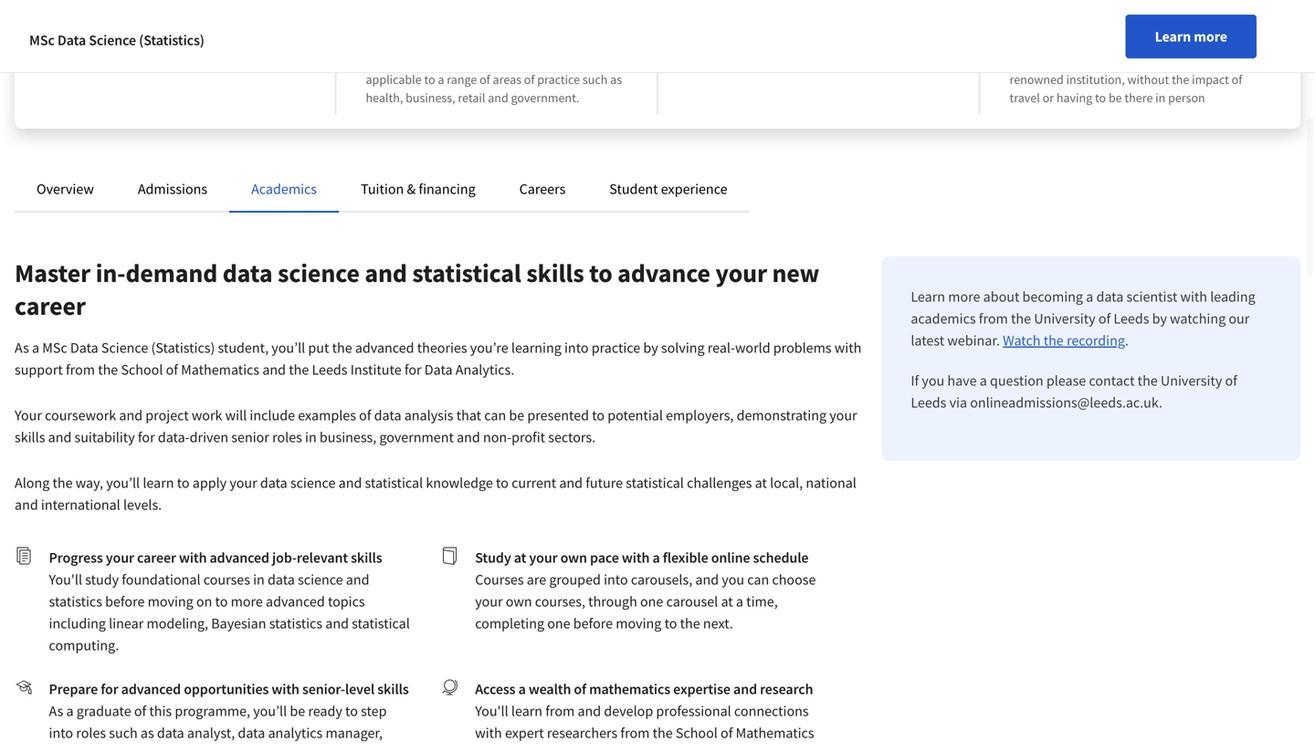 Task type: describe. For each thing, give the bounding box(es) containing it.
0 horizontal spatial at
[[514, 549, 526, 567]]

a left time,
[[736, 593, 744, 611]]

solving
[[661, 339, 705, 357]]

choose
[[772, 571, 816, 589]]

student,
[[218, 339, 269, 357]]

your inside your coursework and project work will include examples of data analysis that can be presented to potential employers, demonstrating your skills and suitability for data-driven senior roles in business, government and non-profit sectors.
[[830, 407, 857, 425]]

relevant
[[297, 549, 348, 567]]

your down courses
[[475, 593, 503, 611]]

and inside the master in-demand data science and statistical skills to advance your new career
[[365, 257, 407, 289]]

master in-demand data science and statistical skills to advance your new career
[[15, 257, 820, 322]]

and down coursework
[[48, 428, 72, 447]]

data inside along the way, you'll learn to apply your data science and statistical knowledge to current and future statistical challenges at local, national and international levels.
[[260, 474, 288, 492]]

person
[[1168, 90, 1206, 106]]

latest
[[911, 332, 945, 350]]

learning
[[511, 339, 562, 357]]

theories
[[417, 339, 467, 357]]

non-
[[483, 428, 512, 447]]

access
[[475, 681, 516, 699]]

in- inside master of science build in-demand statistical  skills and expertise applicable to a range of areas of practice such as health, business, retail and government.
[[396, 53, 411, 69]]

from down wealth on the bottom left
[[546, 702, 575, 721]]

roles inside your coursework and project work will include examples of data analysis that can be presented to potential employers, demonstrating your skills and suitability for data-driven senior roles in business, government and non-profit sectors.
[[272, 428, 302, 447]]

2 vertical spatial data
[[425, 361, 453, 379]]

be inside earn a prestigious degree from a world- renowned institution, without the impact of travel or having to be there in person
[[1109, 90, 1122, 106]]

analytics
[[268, 724, 323, 743]]

0 horizontal spatial statistics
[[49, 593, 102, 611]]

student experience
[[610, 180, 728, 198]]

1 vertical spatial one
[[547, 615, 571, 633]]

your inside along the way, you'll learn to apply your data science and statistical knowledge to current and future statistical challenges at local, national and international levels.
[[230, 474, 257, 492]]

to inside master of science build in-demand statistical  skills and expertise applicable to a range of areas of practice such as health, business, retail and government.
[[424, 71, 435, 88]]

data inside your coursework and project work will include examples of data analysis that can be presented to potential employers, demonstrating your skills and suitability for data-driven senior roles in business, government and non-profit sectors.
[[374, 407, 402, 425]]

the inside study at your own pace with a flexible online schedule courses are grouped into carousels, and you can choose your own courses, through one carousel at a time, completing one before moving to the next.
[[680, 615, 700, 633]]

university inside the if you have a question please contact the university of leeds via onlineadmissions@leeds.ac.uk.
[[1161, 372, 1223, 390]]

0 vertical spatial (statistics)
[[139, 31, 204, 49]]

advanced down job-
[[266, 593, 325, 611]]

mathematics
[[589, 681, 671, 699]]

real-
[[708, 339, 735, 357]]

and down the examples
[[339, 474, 362, 492]]

onlineadmissions@leeds.ac.uk.
[[970, 394, 1163, 412]]

your coursework and project work will include examples of data analysis that can be presented to potential employers, demonstrating your skills and suitability for data-driven senior roles in business, government and non-profit sectors.
[[15, 407, 857, 447]]

the down put
[[289, 361, 309, 379]]

demand inside master of science build in-demand statistical  skills and expertise applicable to a range of areas of practice such as health, business, retail and government.
[[411, 53, 455, 69]]

from inside earn a prestigious degree from a world- renowned institution, without the impact of travel or having to be there in person
[[1147, 53, 1173, 69]]

2 vertical spatial at
[[721, 593, 733, 611]]

and down topics
[[325, 615, 349, 633]]

tuition & financing link
[[361, 180, 476, 198]]

career inside progress your career with advanced job-relevant skills you'll study foundational courses in data science and statistics before moving on to more advanced topics including linear modeling, bayesian statistics and statistical computing.
[[137, 549, 176, 567]]

a left world-
[[1175, 53, 1182, 69]]

master for master in-demand data science and statistical skills to advance your new career
[[15, 257, 91, 289]]

learn inside access a wealth of mathematics expertise and research you'll learn from and develop professional connections with expert researchers from the school of mathematic
[[511, 702, 543, 721]]

as inside prepare for advanced opportunities with senior-level skills as a graduate of this programme, you'll be ready to step into roles such as data analyst, data analytics manager
[[49, 702, 63, 721]]

government.
[[511, 90, 580, 106]]

msc data science (statistics)
[[29, 31, 204, 49]]

to inside study at your own pace with a flexible online schedule courses are grouped into carousels, and you can choose your own courses, through one carousel at a time, completing one before moving to the next.
[[665, 615, 677, 633]]

financing
[[419, 180, 476, 198]]

national
[[806, 474, 857, 492]]

watch
[[1003, 332, 1041, 350]]

courses
[[203, 571, 250, 589]]

and down areas
[[488, 90, 509, 106]]

and up suitability at the left of the page
[[119, 407, 143, 425]]

in- inside the master in-demand data science and statistical skills to advance your new career
[[96, 257, 126, 289]]

retail
[[458, 90, 485, 106]]

practice inside master of science build in-demand statistical  skills and expertise applicable to a range of areas of practice such as health, business, retail and government.
[[537, 71, 580, 88]]

learn for learn more
[[1155, 27, 1191, 46]]

of inside as a msc data science (statistics) student, you'll put the advanced theories you're learning into practice by solving real-world problems with support from the school of mathematics and the leeds institute for data analytics.
[[166, 361, 178, 379]]

as a msc data science (statistics) student, you'll put the advanced theories you're learning into practice by solving real-world problems with support from the school of mathematics and the leeds institute for data analytics.
[[15, 339, 862, 379]]

analyst,
[[187, 724, 235, 743]]

at inside along the way, you'll learn to apply your data science and statistical knowledge to current and future statistical challenges at local, national and international levels.
[[755, 474, 767, 492]]

coursework
[[45, 407, 116, 425]]

linear
[[109, 615, 144, 633]]

please
[[1047, 372, 1086, 390]]

this
[[149, 702, 172, 721]]

analytics.
[[456, 361, 514, 379]]

a right earn
[[1037, 53, 1044, 69]]

potential
[[608, 407, 663, 425]]

along
[[15, 474, 50, 492]]

with inside study at your own pace with a flexible online schedule courses are grouped into carousels, and you can choose your own courses, through one carousel at a time, completing one before moving to the next.
[[622, 549, 650, 567]]

statistical inside progress your career with advanced job-relevant skills you'll study foundational courses in data science and statistics before moving on to more advanced topics including linear modeling, bayesian statistics and statistical computing.
[[352, 615, 410, 633]]

from inside as a msc data science (statistics) student, you'll put the advanced theories you're learning into practice by solving real-world problems with support from the school of mathematics and the leeds institute for data analytics.
[[66, 361, 95, 379]]

the inside along the way, you'll learn to apply your data science and statistical knowledge to current and future statistical challenges at local, national and international levels.
[[52, 474, 73, 492]]

data-
[[158, 428, 190, 447]]

including
[[49, 615, 106, 633]]

a up the carousels,
[[653, 549, 660, 567]]

your up are
[[529, 549, 558, 567]]

overview
[[37, 180, 94, 198]]

to left current on the left
[[496, 474, 509, 492]]

academics
[[911, 310, 976, 328]]

in inside your coursework and project work will include examples of data analysis that can be presented to potential employers, demonstrating your skills and suitability for data-driven senior roles in business, government and non-profit sectors.
[[305, 428, 317, 447]]

learn more about becoming a data scientist with leading academics from the university of leeds by watching our latest webinar.
[[911, 288, 1256, 350]]

prestigious
[[1046, 53, 1105, 69]]

into inside study at your own pace with a flexible online schedule courses are grouped into carousels, and you can choose your own courses, through one carousel at a time, completing one before moving to the next.
[[604, 571, 628, 589]]

challenges
[[687, 474, 752, 492]]

wealth
[[529, 681, 571, 699]]

study at your own pace with a flexible online schedule courses are grouped into carousels, and you can choose your own courses, through one carousel at a time, completing one before moving to the next.
[[475, 549, 816, 633]]

and up connections
[[734, 681, 757, 699]]

such inside prepare for advanced opportunities with senior-level skills as a graduate of this programme, you'll be ready to step into roles such as data analyst, data analytics manager
[[109, 724, 138, 743]]

by inside as a msc data science (statistics) student, you'll put the advanced theories you're learning into practice by solving real-world problems with support from the school of mathematics and the leeds institute for data analytics.
[[644, 339, 658, 357]]

analysis
[[404, 407, 454, 425]]

modeling,
[[147, 615, 208, 633]]

skills for master in-demand data science and statistical skills to advance your new career
[[526, 257, 584, 289]]

from down develop
[[621, 724, 650, 743]]

world-
[[1184, 53, 1219, 69]]

science inside along the way, you'll learn to apply your data science and statistical knowledge to current and future statistical challenges at local, national and international levels.
[[290, 474, 336, 492]]

1 vertical spatial data
[[70, 339, 98, 357]]

graduate
[[77, 702, 131, 721]]

by inside the learn more about becoming a data scientist with leading academics from the university of leeds by watching our latest webinar.
[[1152, 310, 1167, 328]]

expert
[[505, 724, 544, 743]]

the inside the if you have a question please contact the university of leeds via onlineadmissions@leeds.ac.uk.
[[1138, 372, 1158, 390]]

more inside progress your career with advanced job-relevant skills you'll study foundational courses in data science and statistics before moving on to more advanced topics including linear modeling, bayesian statistics and statistical computing.
[[231, 593, 263, 611]]

your
[[15, 407, 42, 425]]

of inside your coursework and project work will include examples of data analysis that can be presented to potential employers, demonstrating your skills and suitability for data-driven senior roles in business, government and non-profit sectors.
[[359, 407, 371, 425]]

of inside prepare for advanced opportunities with senior-level skills as a graduate of this programme, you'll be ready to step into roles such as data analyst, data analytics manager
[[134, 702, 146, 721]]

demand inside the master in-demand data science and statistical skills to advance your new career
[[126, 257, 218, 289]]

you'll for you'll study foundational courses in data science and statistics before moving on to more advanced topics including linear modeling, bayesian statistics and statistical computing.
[[49, 571, 82, 589]]

applicable
[[366, 71, 422, 88]]

develop
[[604, 702, 653, 721]]

local,
[[770, 474, 803, 492]]

to left apply
[[177, 474, 190, 492]]

the right watch
[[1044, 332, 1064, 350]]

and left future at the bottom
[[559, 474, 583, 492]]

and up government.
[[540, 53, 561, 69]]

skills for master of science build in-demand statistical  skills and expertise applicable to a range of areas of practice such as health, business, retail and government.
[[511, 53, 538, 69]]

skills for prepare for advanced opportunities with senior-level skills as a graduate of this programme, you'll be ready to step into roles such as data analyst, data analytics manager
[[377, 681, 409, 699]]

for inside your coursework and project work will include examples of data analysis that can be presented to potential employers, demonstrating your skills and suitability for data-driven senior roles in business, government and non-profit sectors.
[[138, 428, 155, 447]]

data right analyst,
[[238, 724, 265, 743]]

business, inside your coursework and project work will include examples of data analysis that can be presented to potential employers, demonstrating your skills and suitability for data-driven senior roles in business, government and non-profit sectors.
[[320, 428, 377, 447]]

before inside progress your career with advanced job-relevant skills you'll study foundational courses in data science and statistics before moving on to more advanced topics including linear modeling, bayesian statistics and statistical computing.
[[105, 593, 145, 611]]

your inside the master in-demand data science and statistical skills to advance your new career
[[716, 257, 767, 289]]

1 horizontal spatial statistics
[[269, 615, 323, 633]]

programme,
[[175, 702, 250, 721]]

if
[[911, 372, 919, 390]]

to inside progress your career with advanced job-relevant skills you'll study foundational courses in data science and statistics before moving on to more advanced topics including linear modeling, bayesian statistics and statistical computing.
[[215, 593, 228, 611]]

renowned
[[1010, 71, 1064, 88]]

problems
[[774, 339, 832, 357]]

institute
[[351, 361, 402, 379]]

question
[[990, 372, 1044, 390]]

health,
[[366, 90, 403, 106]]

admissions link
[[138, 180, 207, 198]]

leeds inside the learn more about becoming a data scientist with leading academics from the university of leeds by watching our latest webinar.
[[1114, 310, 1150, 328]]

travel
[[1010, 90, 1040, 106]]

into inside prepare for advanced opportunities with senior-level skills as a graduate of this programme, you'll be ready to step into roles such as data analyst, data analytics manager
[[49, 724, 73, 743]]

schedule
[[753, 549, 809, 567]]

skills for progress your career with advanced job-relevant skills you'll study foundational courses in data science and statistics before moving on to more advanced topics including linear modeling, bayesian statistics and statistical computing.
[[351, 549, 382, 567]]

leeds inside the if you have a question please contact the university of leeds via onlineadmissions@leeds.ac.uk.
[[911, 394, 947, 412]]

contact
[[1089, 372, 1135, 390]]

be inside your coursework and project work will include examples of data analysis that can be presented to potential employers, demonstrating your skills and suitability for data-driven senior roles in business, government and non-profit sectors.
[[509, 407, 525, 425]]

time,
[[746, 593, 778, 611]]

presented
[[527, 407, 589, 425]]

0 vertical spatial own
[[561, 549, 587, 567]]

science inside the master in-demand data science and statistical skills to advance your new career
[[278, 257, 360, 289]]

tuition
[[361, 180, 404, 198]]

experience
[[661, 180, 728, 198]]

in inside earn a prestigious degree from a world- renowned institution, without the impact of travel or having to be there in person
[[1156, 90, 1166, 106]]

learn more
[[1155, 27, 1228, 46]]

and up topics
[[346, 571, 370, 589]]

with inside as a msc data science (statistics) student, you'll put the advanced theories you're learning into practice by solving real-world problems with support from the school of mathematics and the leeds institute for data analytics.
[[835, 339, 862, 357]]

with inside prepare for advanced opportunities with senior-level skills as a graduate of this programme, you'll be ready to step into roles such as data analyst, data analytics manager
[[272, 681, 299, 699]]

via
[[950, 394, 967, 412]]

can inside study at your own pace with a flexible online schedule courses are grouped into carousels, and you can choose your own courses, through one carousel at a time, completing one before moving to the next.
[[748, 571, 769, 589]]

as inside prepare for advanced opportunities with senior-level skills as a graduate of this programme, you'll be ready to step into roles such as data analyst, data analytics manager
[[141, 724, 154, 743]]

on
[[196, 593, 212, 611]]

prepare
[[49, 681, 98, 699]]

the up coursework
[[98, 361, 118, 379]]

master for master of science build in-demand statistical  skills and expertise applicable to a range of areas of practice such as health, business, retail and government.
[[44, 28, 96, 51]]

and down along at the left of the page
[[15, 496, 38, 514]]

mathematics
[[181, 361, 260, 379]]



Task type: vqa. For each thing, say whether or not it's contained in the screenshot.
application.
no



Task type: locate. For each thing, give the bounding box(es) containing it.
scientist
[[1127, 288, 1178, 306]]

leeds inside as a msc data science (statistics) student, you'll put the advanced theories you're learning into practice by solving real-world problems with support from the school of mathematics and the leeds institute for data analytics.
[[312, 361, 348, 379]]

have
[[948, 372, 977, 390]]

data down this
[[157, 724, 184, 743]]

statistics up including
[[49, 593, 102, 611]]

into right learning
[[565, 339, 589, 357]]

moving
[[148, 593, 193, 611], [616, 615, 662, 633]]

0 vertical spatial practice
[[537, 71, 580, 88]]

1 horizontal spatial own
[[561, 549, 587, 567]]

there
[[1125, 90, 1153, 106]]

online
[[711, 549, 750, 567]]

1 horizontal spatial leeds
[[911, 394, 947, 412]]

in down the examples
[[305, 428, 317, 447]]

and inside study at your own pace with a flexible online schedule courses are grouped into carousels, and you can choose your own courses, through one carousel at a time, completing one before moving to the next.
[[696, 571, 719, 589]]

more up academics
[[948, 288, 981, 306]]

0 vertical spatial university
[[1034, 310, 1096, 328]]

to inside your coursework and project work will include examples of data analysis that can be presented to potential employers, demonstrating your skills and suitability for data-driven senior roles in business, government and non-profit sectors.
[[592, 407, 605, 425]]

skills up step
[[377, 681, 409, 699]]

1 vertical spatial as
[[141, 724, 154, 743]]

university inside the learn more about becoming a data scientist with leading academics from the university of leeds by watching our latest webinar.
[[1034, 310, 1096, 328]]

senior-
[[302, 681, 345, 699]]

1 horizontal spatial university
[[1161, 372, 1223, 390]]

a inside as a msc data science (statistics) student, you'll put the advanced theories you're learning into practice by solving real-world problems with support from the school of mathematics and the leeds institute for data analytics.
[[32, 339, 39, 357]]

1 horizontal spatial learn
[[1155, 27, 1191, 46]]

for inside prepare for advanced opportunities with senior-level skills as a graduate of this programme, you'll be ready to step into roles such as data analyst, data analytics manager
[[101, 681, 118, 699]]

practice up government.
[[537, 71, 580, 88]]

the down professional
[[653, 724, 673, 743]]

a inside the if you have a question please contact the university of leeds via onlineadmissions@leeds.ac.uk.
[[980, 372, 987, 390]]

(statistics) inside as a msc data science (statistics) student, you'll put the advanced theories you're learning into practice by solving real-world problems with support from the school of mathematics and the leeds institute for data analytics.
[[151, 339, 215, 357]]

0 horizontal spatial demand
[[126, 257, 218, 289]]

0 horizontal spatial more
[[231, 593, 263, 611]]

1 horizontal spatial career
[[137, 549, 176, 567]]

0 vertical spatial can
[[484, 407, 506, 425]]

business, down the examples
[[320, 428, 377, 447]]

data left scientist
[[1097, 288, 1124, 306]]

1 vertical spatial you'll
[[106, 474, 140, 492]]

statistical inside master of science build in-demand statistical  skills and expertise applicable to a range of areas of practice such as health, business, retail and government.
[[458, 53, 509, 69]]

webinar.
[[948, 332, 1000, 350]]

0 vertical spatial be
[[1109, 90, 1122, 106]]

master
[[44, 28, 96, 51], [15, 257, 91, 289]]

0 horizontal spatial by
[[644, 339, 658, 357]]

tuition & financing
[[361, 180, 476, 198]]

student experience link
[[610, 180, 728, 198]]

leeds down put
[[312, 361, 348, 379]]

1 horizontal spatial more
[[948, 288, 981, 306]]

0 vertical spatial school
[[121, 361, 163, 379]]

expertise inside access a wealth of mathematics expertise and research you'll learn from and develop professional connections with expert researchers from the school of mathematic
[[673, 681, 731, 699]]

support
[[15, 361, 63, 379]]

expertise inside master of science build in-demand statistical  skills and expertise applicable to a range of areas of practice such as health, business, retail and government.
[[563, 53, 612, 69]]

with inside progress your career with advanced job-relevant skills you'll study foundational courses in data science and statistics before moving on to more advanced topics including linear modeling, bayesian statistics and statistical computing.
[[179, 549, 207, 567]]

2 vertical spatial you'll
[[253, 702, 287, 721]]

professional
[[656, 702, 731, 721]]

with inside the learn more about becoming a data scientist with leading academics from the university of leeds by watching our latest webinar.
[[1181, 288, 1208, 306]]

your inside progress your career with advanced job-relevant skills you'll study foundational courses in data science and statistics before moving on to more advanced topics including linear modeling, bayesian statistics and statistical computing.
[[106, 549, 134, 567]]

and up researchers
[[578, 702, 601, 721]]

science
[[119, 28, 178, 51], [89, 31, 136, 49], [101, 339, 148, 357]]

from inside the learn more about becoming a data scientist with leading academics from the university of leeds by watching our latest webinar.
[[979, 310, 1008, 328]]

a right access
[[518, 681, 526, 699]]

career up foundational
[[137, 549, 176, 567]]

the right contact
[[1138, 372, 1158, 390]]

1 horizontal spatial you
[[922, 372, 945, 390]]

1 horizontal spatial as
[[49, 702, 63, 721]]

to inside the master in-demand data science and statistical skills to advance your new career
[[589, 257, 613, 289]]

school inside access a wealth of mathematics expertise and research you'll learn from and develop professional connections with expert researchers from the school of mathematic
[[676, 724, 718, 743]]

and down 'that'
[[457, 428, 480, 447]]

levels.
[[123, 496, 162, 514]]

watch the recording .
[[1003, 332, 1129, 350]]

1 vertical spatial can
[[748, 571, 769, 589]]

international
[[41, 496, 120, 514]]

opportunities
[[184, 681, 269, 699]]

of inside the if you have a question please contact the university of leeds via onlineadmissions@leeds.ac.uk.
[[1225, 372, 1238, 390]]

advanced
[[355, 339, 414, 357], [210, 549, 269, 567], [266, 593, 325, 611], [121, 681, 181, 699]]

you
[[922, 372, 945, 390], [722, 571, 745, 589]]

1 vertical spatial as
[[49, 702, 63, 721]]

skills inside your coursework and project work will include examples of data analysis that can be presented to potential employers, demonstrating your skills and suitability for data-driven senior roles in business, government and non-profit sectors.
[[15, 428, 45, 447]]

you inside study at your own pace with a flexible online schedule courses are grouped into carousels, and you can choose your own courses, through one carousel at a time, completing one before moving to the next.
[[722, 571, 745, 589]]

bayesian
[[211, 615, 266, 633]]

0 horizontal spatial career
[[15, 290, 86, 322]]

0 vertical spatial one
[[640, 593, 664, 611]]

you'll for you'll learn from and develop professional connections with expert researchers from the school of mathematic
[[475, 702, 509, 721]]

you'll up levels.
[[106, 474, 140, 492]]

learn up levels.
[[143, 474, 174, 492]]

academics link
[[251, 180, 317, 198]]

pace
[[590, 549, 619, 567]]

put
[[308, 339, 329, 357]]

learn inside the learn more about becoming a data scientist with leading academics from the university of leeds by watching our latest webinar.
[[911, 288, 945, 306]]

1 vertical spatial you
[[722, 571, 745, 589]]

that
[[456, 407, 481, 425]]

a inside access a wealth of mathematics expertise and research you'll learn from and develop professional connections with expert researchers from the school of mathematic
[[518, 681, 526, 699]]

2 vertical spatial leeds
[[911, 394, 947, 412]]

science down the examples
[[290, 474, 336, 492]]

your up study
[[106, 549, 134, 567]]

1 vertical spatial learn
[[911, 288, 945, 306]]

skills down your
[[15, 428, 45, 447]]

and inside as a msc data science (statistics) student, you'll put the advanced theories you're learning into practice by solving real-world problems with support from the school of mathematics and the leeds institute for data analytics.
[[262, 361, 286, 379]]

to up sectors.
[[592, 407, 605, 425]]

1 vertical spatial at
[[514, 549, 526, 567]]

0 horizontal spatial moving
[[148, 593, 193, 611]]

0 horizontal spatial practice
[[537, 71, 580, 88]]

school up project
[[121, 361, 163, 379]]

progress your career with advanced job-relevant skills you'll study foundational courses in data science and statistics before moving on to more advanced topics including linear modeling, bayesian statistics and statistical computing.
[[49, 549, 410, 655]]

careers link
[[519, 180, 566, 198]]

0 vertical spatial you'll
[[272, 339, 305, 357]]

prepare for advanced opportunities with senior-level skills as a graduate of this programme, you'll be ready to step into roles such as data analyst, data analytics manager
[[49, 681, 409, 743]]

school inside as a msc data science (statistics) student, you'll put the advanced theories you're learning into practice by solving real-world problems with support from the school of mathematics and the leeds institute for data analytics.
[[121, 361, 163, 379]]

1 horizontal spatial be
[[509, 407, 525, 425]]

2 horizontal spatial leeds
[[1114, 310, 1150, 328]]

the inside earn a prestigious degree from a world- renowned institution, without the impact of travel or having to be there in person
[[1172, 71, 1190, 88]]

1 horizontal spatial demand
[[411, 53, 455, 69]]

master inside master of science build in-demand statistical  skills and expertise applicable to a range of areas of practice such as health, business, retail and government.
[[44, 28, 96, 51]]

0 vertical spatial data
[[57, 31, 86, 49]]

business, inside master of science build in-demand statistical  skills and expertise applicable to a range of areas of practice such as health, business, retail and government.
[[406, 90, 455, 106]]

and
[[540, 53, 561, 69], [488, 90, 509, 106], [365, 257, 407, 289], [262, 361, 286, 379], [119, 407, 143, 425], [48, 428, 72, 447], [457, 428, 480, 447], [339, 474, 362, 492], [559, 474, 583, 492], [15, 496, 38, 514], [346, 571, 370, 589], [696, 571, 719, 589], [325, 615, 349, 633], [734, 681, 757, 699], [578, 702, 601, 721]]

earn a prestigious degree from a world- renowned institution, without the impact of travel or having to be there in person
[[1010, 53, 1243, 106]]

1 vertical spatial more
[[948, 288, 981, 306]]

statistical down government
[[365, 474, 423, 492]]

advanced up the courses
[[210, 549, 269, 567]]

2 horizontal spatial at
[[755, 474, 767, 492]]

0 vertical spatial learn
[[1155, 27, 1191, 46]]

for up graduate on the left of page
[[101, 681, 118, 699]]

0 horizontal spatial roles
[[76, 724, 106, 743]]

completing
[[475, 615, 544, 633]]

a up support
[[32, 339, 39, 357]]

leeds
[[1114, 310, 1150, 328], [312, 361, 348, 379], [911, 394, 947, 412]]

moving inside progress your career with advanced job-relevant skills you'll study foundational courses in data science and statistics before moving on to more advanced topics including linear modeling, bayesian statistics and statistical computing.
[[148, 593, 193, 611]]

can up time,
[[748, 571, 769, 589]]

business, down range
[[406, 90, 455, 106]]

advanced up this
[[121, 681, 181, 699]]

roles inside prepare for advanced opportunities with senior-level skills as a graduate of this programme, you'll be ready to step into roles such as data analyst, data analytics manager
[[76, 724, 106, 743]]

computing.
[[49, 637, 119, 655]]

you'll down progress on the left
[[49, 571, 82, 589]]

0 horizontal spatial university
[[1034, 310, 1096, 328]]

project
[[146, 407, 189, 425]]

data inside progress your career with advanced job-relevant skills you'll study foundational courses in data science and statistics before moving on to more advanced topics including linear modeling, bayesian statistics and statistical computing.
[[268, 571, 295, 589]]

a left range
[[438, 71, 444, 88]]

1 vertical spatial statistics
[[269, 615, 323, 633]]

1 vertical spatial university
[[1161, 372, 1223, 390]]

level
[[345, 681, 375, 699]]

courses
[[475, 571, 524, 589]]

to left advance
[[589, 257, 613, 289]]

be up analytics
[[290, 702, 305, 721]]

0 vertical spatial in-
[[396, 53, 411, 69]]

1 horizontal spatial in-
[[396, 53, 411, 69]]

degree
[[1108, 53, 1145, 69]]

science for of
[[119, 28, 178, 51]]

1 horizontal spatial before
[[573, 615, 613, 633]]

1 horizontal spatial school
[[676, 724, 718, 743]]

0 vertical spatial you
[[922, 372, 945, 390]]

science inside as a msc data science (statistics) student, you'll put the advanced theories you're learning into practice by solving real-world problems with support from the school of mathematics and the leeds institute for data analytics.
[[101, 339, 148, 357]]

into
[[565, 339, 589, 357], [604, 571, 628, 589], [49, 724, 73, 743]]

leeds down the "if"
[[911, 394, 947, 412]]

such right areas
[[583, 71, 608, 88]]

expertise up government.
[[563, 53, 612, 69]]

1 vertical spatial msc
[[42, 339, 67, 357]]

1 vertical spatial own
[[506, 593, 532, 611]]

world
[[735, 339, 771, 357]]

0 horizontal spatial in
[[253, 571, 265, 589]]

skills inside progress your career with advanced job-relevant skills you'll study foundational courses in data science and statistics before moving on to more advanced topics including linear modeling, bayesian statistics and statistical computing.
[[351, 549, 382, 567]]

2 horizontal spatial more
[[1194, 27, 1228, 46]]

1 horizontal spatial learn
[[511, 702, 543, 721]]

you'll inside along the way, you'll learn to apply your data science and statistical knowledge to current and future statistical challenges at local, national and international levels.
[[106, 474, 140, 492]]

you inside the if you have a question please contact the university of leeds via onlineadmissions@leeds.ac.uk.
[[922, 372, 945, 390]]

0 horizontal spatial into
[[49, 724, 73, 743]]

1 vertical spatial career
[[137, 549, 176, 567]]

0 horizontal spatial school
[[121, 361, 163, 379]]

1 vertical spatial master
[[15, 257, 91, 289]]

carousels,
[[631, 571, 693, 589]]

you'll inside prepare for advanced opportunities with senior-level skills as a graduate of this programme, you'll be ready to step into roles such as data analyst, data analytics manager
[[253, 702, 287, 721]]

carousel
[[666, 593, 718, 611]]

1 horizontal spatial business,
[[406, 90, 455, 106]]

1 vertical spatial in
[[305, 428, 317, 447]]

the up person on the top of page
[[1172, 71, 1190, 88]]

statistical up range
[[458, 53, 509, 69]]

you'll inside progress your career with advanced job-relevant skills you'll study foundational courses in data science and statistics before moving on to more advanced topics including linear modeling, bayesian statistics and statistical computing.
[[49, 571, 82, 589]]

current
[[512, 474, 556, 492]]

1 vertical spatial (statistics)
[[151, 339, 215, 357]]

you'll up analytics
[[253, 702, 287, 721]]

student
[[610, 180, 658, 198]]

from down about
[[979, 310, 1008, 328]]

the inside access a wealth of mathematics expertise and research you'll learn from and develop professional connections with expert researchers from the school of mathematic
[[653, 724, 673, 743]]

1 vertical spatial you'll
[[475, 702, 509, 721]]

2 vertical spatial more
[[231, 593, 263, 611]]

to inside earn a prestigious degree from a world- renowned institution, without the impact of travel or having to be there in person
[[1095, 90, 1106, 106]]

1 vertical spatial moving
[[616, 615, 662, 633]]

1 vertical spatial for
[[138, 428, 155, 447]]

profit
[[512, 428, 545, 447]]

statistical inside the master in-demand data science and statistical skills to advance your new career
[[412, 257, 521, 289]]

0 vertical spatial you'll
[[49, 571, 82, 589]]

data inside the master in-demand data science and statistical skills to advance your new career
[[223, 257, 273, 289]]

2 vertical spatial science
[[298, 571, 343, 589]]

be
[[1109, 90, 1122, 106], [509, 407, 525, 425], [290, 702, 305, 721]]

your left new
[[716, 257, 767, 289]]

into inside as a msc data science (statistics) student, you'll put the advanced theories you're learning into practice by solving real-world problems with support from the school of mathematics and the leeds institute for data analytics.
[[565, 339, 589, 357]]

be inside prepare for advanced opportunities with senior-level skills as a graduate of this programme, you'll be ready to step into roles such as data analyst, data analytics manager
[[290, 702, 305, 721]]

0 vertical spatial in
[[1156, 90, 1166, 106]]

by left solving
[[644, 339, 658, 357]]

with up watching
[[1181, 288, 1208, 306]]

0 horizontal spatial be
[[290, 702, 305, 721]]

in inside progress your career with advanced job-relevant skills you'll study foundational courses in data science and statistics before moving on to more advanced topics including linear modeling, bayesian statistics and statistical computing.
[[253, 571, 265, 589]]

1 horizontal spatial as
[[610, 71, 622, 88]]

statistical up you're
[[412, 257, 521, 289]]

science down relevant at the left of page
[[298, 571, 343, 589]]

such
[[583, 71, 608, 88], [109, 724, 138, 743]]

build
[[366, 53, 394, 69]]

skills right relevant at the left of page
[[351, 549, 382, 567]]

1 vertical spatial such
[[109, 724, 138, 743]]

1 vertical spatial by
[[644, 339, 658, 357]]

study
[[85, 571, 119, 589]]

by
[[1152, 310, 1167, 328], [644, 339, 658, 357]]

career up support
[[15, 290, 86, 322]]

such inside master of science build in-demand statistical  skills and expertise applicable to a range of areas of practice such as health, business, retail and government.
[[583, 71, 608, 88]]

1 horizontal spatial for
[[138, 428, 155, 447]]

can
[[484, 407, 506, 425], [748, 571, 769, 589]]

msc inside as a msc data science (statistics) student, you'll put the advanced theories you're learning into practice by solving real-world problems with support from the school of mathematics and the leeds institute for data analytics.
[[42, 339, 67, 357]]

1 horizontal spatial can
[[748, 571, 769, 589]]

1 horizontal spatial you'll
[[475, 702, 509, 721]]

learn inside button
[[1155, 27, 1191, 46]]

the down carousel
[[680, 615, 700, 633]]

0 vertical spatial master
[[44, 28, 96, 51]]

before inside study at your own pace with a flexible online schedule courses are grouped into carousels, and you can choose your own courses, through one carousel at a time, completing one before moving to the next.
[[573, 615, 613, 633]]

a right have
[[980, 372, 987, 390]]

0 vertical spatial as
[[15, 339, 29, 357]]

senior
[[231, 428, 269, 447]]

0 vertical spatial business,
[[406, 90, 455, 106]]

at up next.
[[721, 593, 733, 611]]

0 vertical spatial learn
[[143, 474, 174, 492]]

moving up modeling,
[[148, 593, 193, 611]]

as down prepare
[[49, 702, 63, 721]]

employers,
[[666, 407, 734, 425]]

school down professional
[[676, 724, 718, 743]]

skills inside the master in-demand data science and statistical skills to advance your new career
[[526, 257, 584, 289]]

0 vertical spatial msc
[[29, 31, 55, 49]]

as
[[15, 339, 29, 357], [49, 702, 63, 721]]

as inside master of science build in-demand statistical  skills and expertise applicable to a range of areas of practice such as health, business, retail and government.
[[610, 71, 622, 88]]

you'll inside as a msc data science (statistics) student, you'll put the advanced theories you're learning into practice by solving real-world problems with support from the school of mathematics and the leeds institute for data analytics.
[[272, 339, 305, 357]]

science inside master of science build in-demand statistical  skills and expertise applicable to a range of areas of practice such as health, business, retail and government.
[[119, 28, 178, 51]]

learn more button
[[1126, 15, 1257, 58]]

with inside access a wealth of mathematics expertise and research you'll learn from and develop professional connections with expert researchers from the school of mathematic
[[475, 724, 502, 743]]

0 horizontal spatial expertise
[[563, 53, 612, 69]]

0 vertical spatial statistics
[[49, 593, 102, 611]]

and up carousel
[[696, 571, 719, 589]]

0 horizontal spatial business,
[[320, 428, 377, 447]]

foundational
[[122, 571, 201, 589]]

0 horizontal spatial you'll
[[49, 571, 82, 589]]

moving inside study at your own pace with a flexible online schedule courses are grouped into carousels, and you can choose your own courses, through one carousel at a time, completing one before moving to the next.
[[616, 615, 662, 633]]

watch the recording link
[[1003, 332, 1125, 350]]

institution,
[[1067, 71, 1125, 88]]

1 vertical spatial before
[[573, 615, 613, 633]]

2 horizontal spatial into
[[604, 571, 628, 589]]

for inside as a msc data science (statistics) student, you'll put the advanced theories you're learning into practice by solving real-world problems with support from the school of mathematics and the leeds institute for data analytics.
[[405, 361, 422, 379]]

to down institution,
[[1095, 90, 1106, 106]]

0 vertical spatial as
[[610, 71, 622, 88]]

more inside button
[[1194, 27, 1228, 46]]

of inside the learn more about becoming a data scientist with leading academics from the university of leeds by watching our latest webinar.
[[1099, 310, 1111, 328]]

access a wealth of mathematics expertise and research you'll learn from and develop professional connections with expert researchers from the school of mathematic
[[475, 681, 814, 743]]

by down scientist
[[1152, 310, 1167, 328]]

practice inside as a msc data science (statistics) student, you'll put the advanced theories you're learning into practice by solving real-world problems with support from the school of mathematics and the leeds institute for data analytics.
[[592, 339, 641, 357]]

the inside the learn more about becoming a data scientist with leading academics from the university of leeds by watching our latest webinar.
[[1011, 310, 1031, 328]]

0 vertical spatial roles
[[272, 428, 302, 447]]

2 horizontal spatial be
[[1109, 90, 1122, 106]]

more for learn more about becoming a data scientist with leading academics from the university of leeds by watching our latest webinar.
[[948, 288, 981, 306]]

data inside the learn more about becoming a data scientist with leading academics from the university of leeds by watching our latest webinar.
[[1097, 288, 1124, 306]]

career inside the master in-demand data science and statistical skills to advance your new career
[[15, 290, 86, 322]]

more inside the learn more about becoming a data scientist with leading academics from the university of leeds by watching our latest webinar.
[[948, 288, 981, 306]]

the right put
[[332, 339, 352, 357]]

you'll
[[49, 571, 82, 589], [475, 702, 509, 721]]

1 vertical spatial expertise
[[673, 681, 731, 699]]

0 vertical spatial for
[[405, 361, 422, 379]]

you'll left put
[[272, 339, 305, 357]]

a inside the learn more about becoming a data scientist with leading academics from the university of leeds by watching our latest webinar.
[[1086, 288, 1094, 306]]

1 vertical spatial be
[[509, 407, 525, 425]]

leeds up '.'
[[1114, 310, 1150, 328]]

science for data
[[89, 31, 136, 49]]

step
[[361, 702, 387, 721]]

statistical right future at the bottom
[[626, 474, 684, 492]]

skills up learning
[[526, 257, 584, 289]]

from right support
[[66, 361, 95, 379]]

a inside prepare for advanced opportunities with senior-level skills as a graduate of this programme, you'll be ready to step into roles such as data analyst, data analytics manager
[[66, 702, 74, 721]]

own up completing on the left bottom of page
[[506, 593, 532, 611]]

statistics right bayesian
[[269, 615, 323, 633]]

and down tuition
[[365, 257, 407, 289]]

into down prepare
[[49, 724, 73, 743]]

driven
[[190, 428, 228, 447]]

own up grouped
[[561, 549, 587, 567]]

science inside progress your career with advanced job-relevant skills you'll study foundational courses in data science and statistics before moving on to more advanced topics including linear modeling, bayesian statistics and statistical computing.
[[298, 571, 343, 589]]

more for learn more
[[1194, 27, 1228, 46]]

having
[[1057, 90, 1093, 106]]

1 horizontal spatial at
[[721, 593, 733, 611]]

a
[[1037, 53, 1044, 69], [1175, 53, 1182, 69], [438, 71, 444, 88], [1086, 288, 1094, 306], [32, 339, 39, 357], [980, 372, 987, 390], [653, 549, 660, 567], [736, 593, 744, 611], [518, 681, 526, 699], [66, 702, 74, 721]]

advance
[[618, 257, 711, 289]]

1 horizontal spatial in
[[305, 428, 317, 447]]

2 vertical spatial for
[[101, 681, 118, 699]]

2 vertical spatial into
[[49, 724, 73, 743]]

connections
[[734, 702, 809, 721]]

way,
[[76, 474, 103, 492]]

to left range
[[424, 71, 435, 88]]

sectors.
[[548, 428, 596, 447]]

learn up expert
[[511, 702, 543, 721]]

from up without
[[1147, 53, 1173, 69]]

knowledge
[[426, 474, 493, 492]]

to inside prepare for advanced opportunities with senior-level skills as a graduate of this programme, you'll be ready to step into roles such as data analyst, data analytics manager
[[345, 702, 358, 721]]

with right pace
[[622, 549, 650, 567]]

0 vertical spatial at
[[755, 474, 767, 492]]

skills inside master of science build in-demand statistical  skills and expertise applicable to a range of areas of practice such as health, business, retail and government.
[[511, 53, 538, 69]]

in right "there"
[[1156, 90, 1166, 106]]

suitability
[[74, 428, 135, 447]]

&
[[407, 180, 416, 198]]

can inside your coursework and project work will include examples of data analysis that can be presented to potential employers, demonstrating your skills and suitability for data-driven senior roles in business, government and non-profit sectors.
[[484, 407, 506, 425]]

1 horizontal spatial roles
[[272, 428, 302, 447]]

a inside master of science build in-demand statistical  skills and expertise applicable to a range of areas of practice such as health, business, retail and government.
[[438, 71, 444, 88]]

roles down graduate on the left of page
[[76, 724, 106, 743]]

as
[[610, 71, 622, 88], [141, 724, 154, 743]]

learn for learn more about becoming a data scientist with leading academics from the university of leeds by watching our latest webinar.
[[911, 288, 945, 306]]

before up linear
[[105, 593, 145, 611]]

one down the carousels,
[[640, 593, 664, 611]]

in right the courses
[[253, 571, 265, 589]]

advanced inside as a msc data science (statistics) student, you'll put the advanced theories you're learning into practice by solving real-world problems with support from the school of mathematics and the leeds institute for data analytics.
[[355, 339, 414, 357]]

data down job-
[[268, 571, 295, 589]]

ready
[[308, 702, 342, 721]]

career
[[15, 290, 86, 322], [137, 549, 176, 567]]

before down through
[[573, 615, 613, 633]]

you down online
[[722, 571, 745, 589]]



